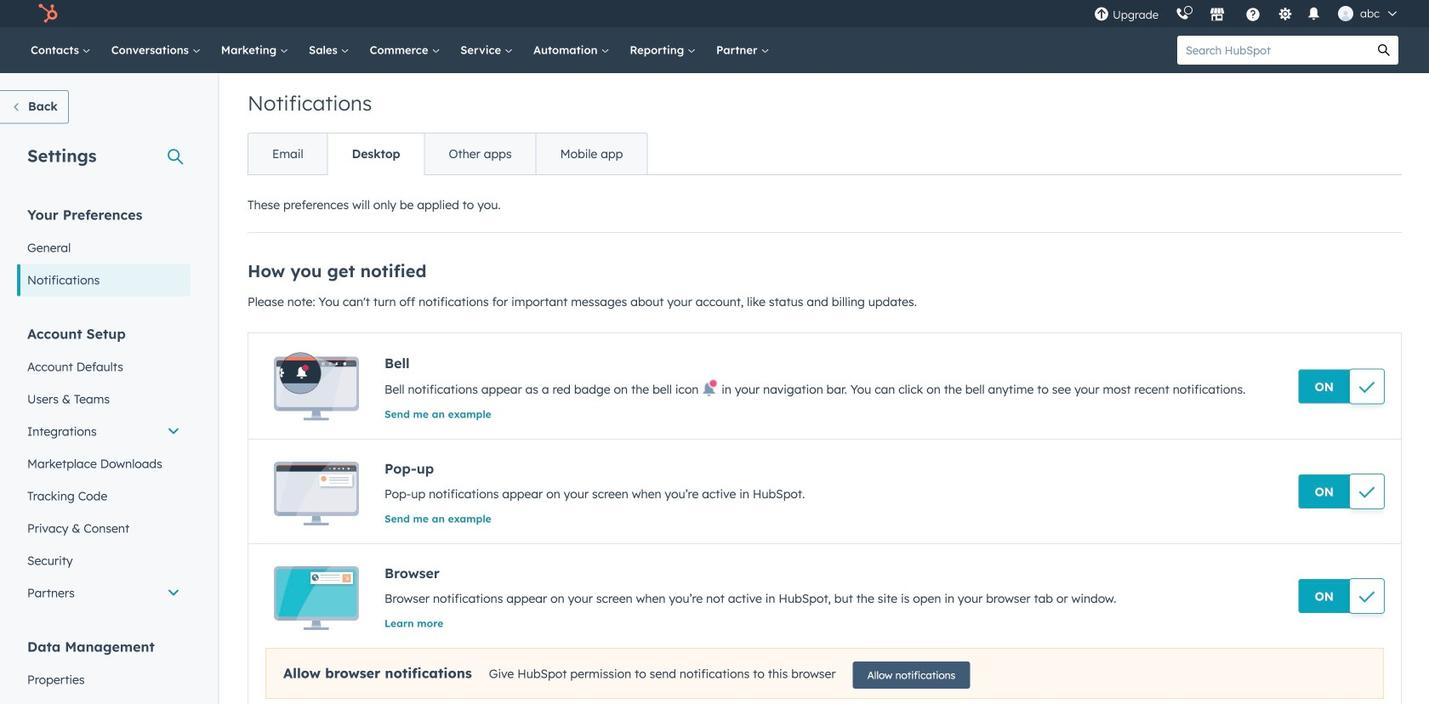 Task type: locate. For each thing, give the bounding box(es) containing it.
menu
[[1086, 0, 1409, 27]]

your preferences element
[[17, 206, 191, 297]]

navigation
[[248, 133, 648, 175]]

marketplaces image
[[1210, 8, 1225, 23]]

Search HubSpot search field
[[1178, 36, 1370, 65]]



Task type: vqa. For each thing, say whether or not it's contained in the screenshot.
first
no



Task type: describe. For each thing, give the bounding box(es) containing it.
account setup element
[[17, 325, 191, 610]]

data management element
[[17, 638, 191, 705]]

garebear orlando image
[[1339, 6, 1354, 21]]



